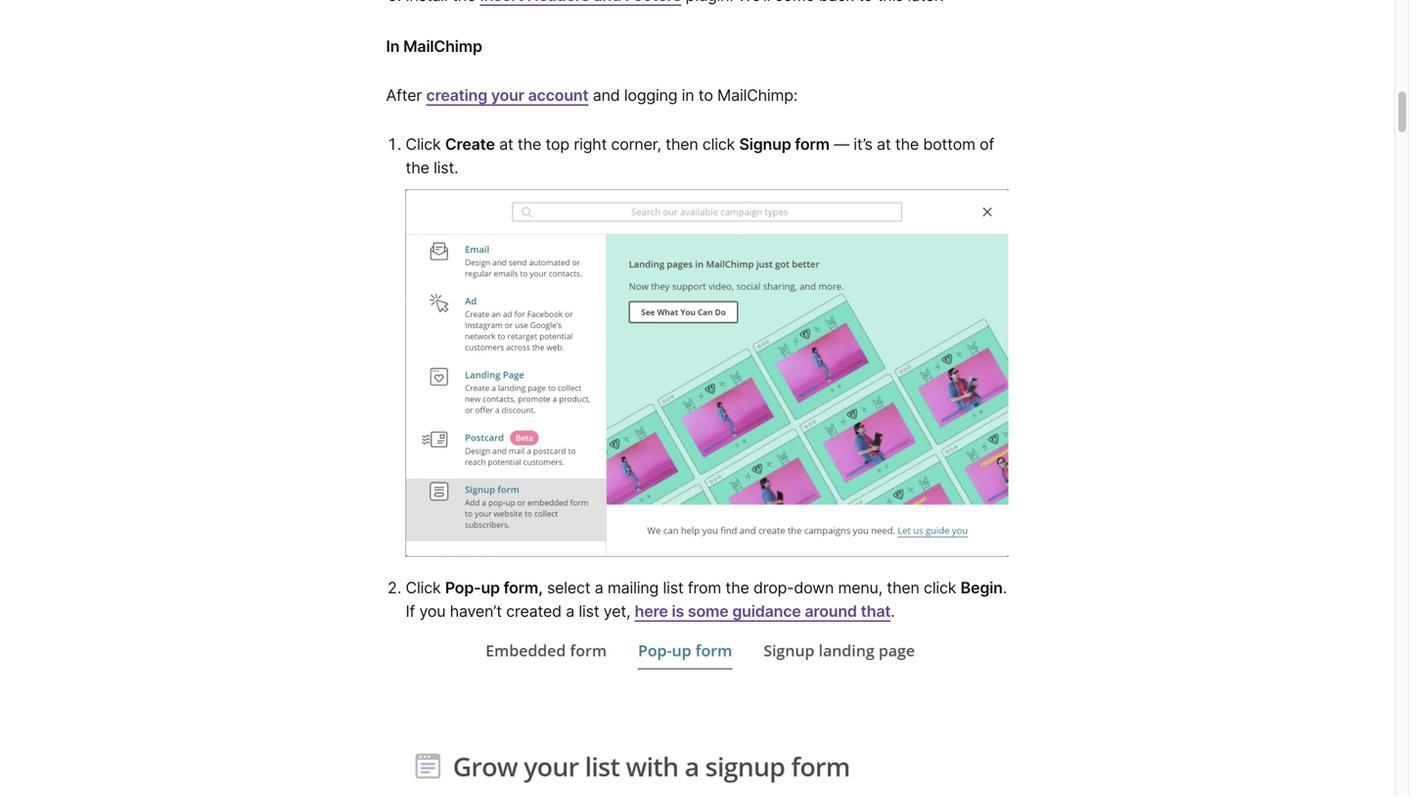 Task type: locate. For each thing, give the bounding box(es) containing it.
the campaign creation screen in mailchimp image
[[406, 189, 1009, 557]]

to
[[699, 86, 713, 105]]

2 click from the top
[[406, 578, 441, 597]]

1 at from the left
[[499, 135, 514, 154]]

after
[[386, 86, 422, 105]]

the left bottom
[[896, 135, 919, 154]]

from
[[688, 578, 722, 597]]

is
[[672, 602, 684, 621]]

you
[[420, 602, 446, 621]]

mailchimp
[[403, 37, 482, 56]]

drop-
[[754, 578, 794, 597]]

list inside . if you haven't created a list yet,
[[579, 602, 600, 621]]

signup
[[740, 135, 792, 154]]

1 horizontal spatial at
[[877, 135, 891, 154]]

a right select on the left bottom of the page
[[595, 578, 604, 597]]

up
[[481, 578, 500, 597]]

the left the list.
[[406, 158, 430, 177]]

click left signup
[[703, 135, 735, 154]]

1 horizontal spatial click
[[924, 578, 957, 597]]

click for click pop-up form, select a mailing list from the drop-down menu, then click begin
[[406, 578, 441, 597]]

click up you
[[406, 578, 441, 597]]

down
[[794, 578, 834, 597]]

0 vertical spatial click
[[406, 135, 441, 154]]

1 horizontal spatial .
[[1003, 578, 1007, 597]]

click
[[703, 135, 735, 154], [924, 578, 957, 597]]

right
[[574, 135, 607, 154]]

0 horizontal spatial a
[[566, 602, 575, 621]]

0 horizontal spatial list
[[579, 602, 600, 621]]

a for select
[[595, 578, 604, 597]]

1 horizontal spatial list
[[663, 578, 684, 597]]

click left the begin
[[924, 578, 957, 597]]

—
[[834, 135, 850, 154]]

it's
[[854, 135, 873, 154]]

a
[[595, 578, 604, 597], [566, 602, 575, 621]]

here is some guidance around that .
[[635, 602, 895, 621]]

1 vertical spatial .
[[891, 602, 895, 621]]

top
[[546, 135, 570, 154]]

0 horizontal spatial then
[[666, 135, 699, 154]]

then right 'corner,'
[[666, 135, 699, 154]]

form,
[[504, 578, 543, 597]]

the
[[518, 135, 542, 154], [896, 135, 919, 154], [406, 158, 430, 177], [726, 578, 750, 597]]

then
[[666, 135, 699, 154], [887, 578, 920, 597]]

list left yet,
[[579, 602, 600, 621]]

then up the that
[[887, 578, 920, 597]]

guidance
[[733, 602, 801, 621]]

. if you haven't created a list yet,
[[406, 578, 1007, 621]]

click
[[406, 135, 441, 154], [406, 578, 441, 597]]

some
[[688, 602, 729, 621]]

creating
[[426, 86, 488, 105]]

1 horizontal spatial then
[[887, 578, 920, 597]]

0 horizontal spatial at
[[499, 135, 514, 154]]

at right the create
[[499, 135, 514, 154]]

at inside "— it's at the bottom of the list."
[[877, 135, 891, 154]]

after creating your account and logging in to mailchimp:
[[386, 86, 798, 105]]

1 vertical spatial list
[[579, 602, 600, 621]]

0 vertical spatial click
[[703, 135, 735, 154]]

creating your account link
[[426, 86, 589, 105]]

here is some guidance around that link
[[635, 602, 891, 621]]

here
[[635, 602, 668, 621]]

1 vertical spatial a
[[566, 602, 575, 621]]

1 click from the top
[[406, 135, 441, 154]]

list
[[663, 578, 684, 597], [579, 602, 600, 621]]

bottom
[[924, 135, 976, 154]]

at
[[499, 135, 514, 154], [877, 135, 891, 154]]

2 at from the left
[[877, 135, 891, 154]]

.
[[1003, 578, 1007, 597], [891, 602, 895, 621]]

a down select on the left bottom of the page
[[566, 602, 575, 621]]

click up the list.
[[406, 135, 441, 154]]

that
[[861, 602, 891, 621]]

0 vertical spatial .
[[1003, 578, 1007, 597]]

begin
[[961, 578, 1003, 597]]

1 vertical spatial click
[[406, 578, 441, 597]]

at right it's on the top right of page
[[877, 135, 891, 154]]

at for it's
[[877, 135, 891, 154]]

click pop-up form, select a mailing list from the drop-down menu, then click begin
[[406, 578, 1003, 597]]

form
[[795, 135, 830, 154]]

0 vertical spatial a
[[595, 578, 604, 597]]

0 vertical spatial list
[[663, 578, 684, 597]]

in mailchimp
[[386, 37, 482, 56]]

the right the from
[[726, 578, 750, 597]]

in
[[682, 86, 695, 105]]

1 vertical spatial then
[[887, 578, 920, 597]]

list up is
[[663, 578, 684, 597]]

and
[[593, 86, 620, 105]]

a inside . if you haven't created a list yet,
[[566, 602, 575, 621]]

1 horizontal spatial a
[[595, 578, 604, 597]]



Task type: describe. For each thing, give the bounding box(es) containing it.
mailing
[[608, 578, 659, 597]]

account
[[528, 86, 589, 105]]

if
[[406, 602, 415, 621]]

corner,
[[611, 135, 662, 154]]

1 vertical spatial click
[[924, 578, 957, 597]]

click create at the top right corner, then click signup form
[[406, 135, 830, 154]]

mailchimp:
[[718, 86, 798, 105]]

in
[[386, 37, 400, 56]]

0 horizontal spatial click
[[703, 135, 735, 154]]

haven't
[[450, 602, 502, 621]]

select
[[547, 578, 591, 597]]

0 horizontal spatial .
[[891, 602, 895, 621]]

. inside . if you haven't created a list yet,
[[1003, 578, 1007, 597]]

logging
[[624, 86, 678, 105]]

the left top
[[518, 135, 542, 154]]

create
[[445, 135, 495, 154]]

click for click create at the top right corner, then click signup form
[[406, 135, 441, 154]]

created
[[506, 602, 562, 621]]

0 vertical spatial then
[[666, 135, 699, 154]]

menu,
[[839, 578, 883, 597]]

creating a signup form for your list in mailchimp image
[[406, 633, 1009, 796]]

around
[[805, 602, 857, 621]]

a for created
[[566, 602, 575, 621]]

yet,
[[604, 602, 631, 621]]

of
[[980, 135, 995, 154]]

— it's at the bottom of the list.
[[406, 135, 995, 177]]

list.
[[434, 158, 459, 177]]

pop-
[[445, 578, 481, 597]]

your
[[491, 86, 525, 105]]

at for create
[[499, 135, 514, 154]]



Task type: vqa. For each thing, say whether or not it's contained in the screenshot.
haven't
yes



